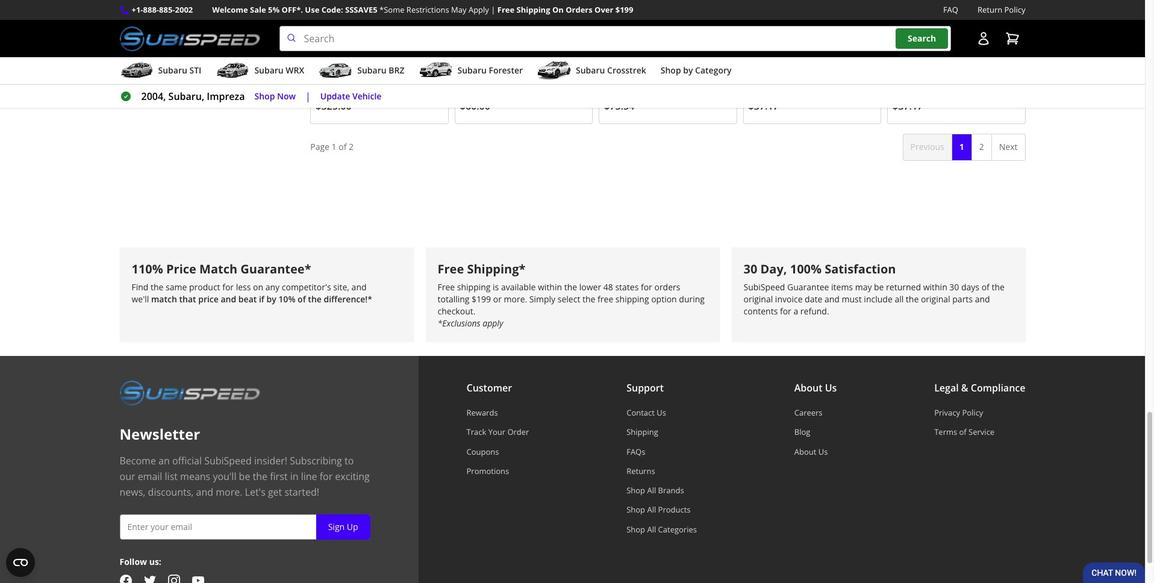 Task type: locate. For each thing, give the bounding box(es) containing it.
0 vertical spatial more.
[[504, 293, 527, 305]]

shop down u-
[[661, 65, 681, 76]]

0 horizontal spatial $199
[[472, 293, 491, 305]]

$37.17
[[749, 99, 779, 113], [893, 99, 923, 113]]

5mt inside whiteline front and rear shifter bushings - subaru 5mt models (inc. 2002-2014 wrx)
[[893, 58, 913, 72]]

whiteline inside kdt958 whiteline front and rear shifter bushings - 2004- 2014 subaru sti / 2007- 2009 legacy spec b
[[749, 27, 791, 40]]

1 vertical spatial shipping
[[627, 427, 659, 438]]

shipping link
[[627, 427, 697, 438]]

1 horizontal spatial models
[[661, 58, 694, 72]]

1 vertical spatial &
[[962, 381, 969, 395]]

original up contents
[[744, 293, 773, 305]]

0 horizontal spatial rear
[[840, 27, 861, 40]]

for right line
[[320, 470, 333, 483]]

1 horizontal spatial front
[[938, 27, 962, 40]]

2 horizontal spatial 5mt
[[893, 58, 913, 72]]

2 horizontal spatial sti
[[808, 58, 821, 72]]

subaru up forester
[[501, 43, 533, 56]]

1 horizontal spatial within
[[924, 281, 948, 293]]

- right combo
[[495, 43, 498, 56]]

option
[[651, 293, 677, 305]]

$37.17 for whiteline front and rear shifter bushings - subaru 5mt models (inc. 2002-2014 wrx)
[[893, 99, 923, 113]]

- inside whiteline front and rear shifter bushings - subaru 5mt models (inc. 2002-2014 wrx)
[[969, 43, 972, 56]]

models inside "torque solution solid shifter linkage u-joint - subaru 5mt models (inc. 2005-2014 wrx)"
[[661, 58, 694, 72]]

0 horizontal spatial 2
[[349, 141, 354, 152]]

policy
[[1005, 4, 1026, 15], [963, 407, 984, 418]]

2 horizontal spatial (inc.
[[950, 58, 969, 72]]

(inc. inside whiteline front and rear shifter bushings - subaru 5mt models (inc. 2002-2014 wrx)
[[950, 58, 969, 72]]

5mt down bushing
[[536, 43, 555, 56]]

torque solution solid shifter linkage u-joint - subaru 5mt models (inc. 2005-2014 wrx)
[[605, 27, 715, 87]]

bk
[[362, 13, 373, 24]]

subaru down return
[[974, 43, 1007, 56]]

2 2 from the left
[[980, 141, 985, 152]]

subaru sti button
[[120, 60, 201, 84]]

1 within from the left
[[538, 281, 562, 293]]

1 vertical spatial policy
[[963, 407, 984, 418]]

5mt down search button on the right top of page
[[893, 58, 913, 72]]

subaru forester button
[[419, 60, 523, 84]]

1 horizontal spatial 5mt
[[639, 58, 659, 72]]

linkage
[[637, 43, 671, 56]]

the inside become an official subispeed insider! subscribing to our email list means you'll be the first in line for exciting news, discounts, and more. let's get started!
[[253, 470, 268, 483]]

1 front from the left
[[794, 27, 818, 40]]

0 horizontal spatial 5mt
[[536, 43, 555, 56]]

beat
[[239, 293, 257, 305]]

- up /
[[824, 43, 827, 56]]

about up careers
[[795, 381, 823, 395]]

means
[[180, 470, 210, 483]]

shop now
[[255, 90, 296, 102]]

215x01p-
[[316, 13, 352, 24]]

and up "difference!*"
[[352, 281, 367, 293]]

cobb
[[316, 27, 342, 40]]

lower
[[580, 281, 601, 293]]

more. down 'available'
[[504, 293, 527, 305]]

0 horizontal spatial original
[[744, 293, 773, 305]]

2 1 from the left
[[960, 141, 965, 152]]

shop left now
[[255, 90, 275, 102]]

2004- down w/
[[383, 58, 408, 72]]

be up include
[[874, 281, 884, 293]]

1 models from the left
[[460, 58, 493, 72]]

3 models from the left
[[915, 58, 948, 72]]

sti left /
[[808, 58, 821, 72]]

0 vertical spatial policy
[[1005, 4, 1026, 15]]

1 vertical spatial 2004-
[[383, 58, 408, 72]]

| right apply
[[491, 4, 496, 15]]

1 horizontal spatial 2
[[980, 141, 985, 152]]

subaru wrx button
[[216, 60, 304, 84]]

1 vertical spatial by
[[267, 293, 276, 305]]

all down shop all products
[[647, 524, 656, 535]]

of right terms
[[960, 427, 967, 438]]

1 horizontal spatial (inc.
[[697, 58, 715, 72]]

1 horizontal spatial by
[[683, 65, 693, 76]]

+1-888-885-2002 link
[[132, 4, 193, 16]]

$37.17 down 2009
[[749, 99, 779, 113]]

1 all from the top
[[647, 485, 656, 496]]

1 1 from the left
[[332, 141, 337, 152]]

by down joint
[[683, 65, 693, 76]]

1 left 2 button
[[960, 141, 965, 152]]

0 vertical spatial $199
[[616, 4, 634, 15]]

rewards
[[467, 407, 498, 418]]

1 horizontal spatial wrx)
[[654, 74, 677, 87]]

shop down returns at the bottom right of page
[[627, 485, 645, 496]]

line
[[301, 470, 317, 483]]

exciting
[[335, 470, 370, 483]]

shifter down torque
[[605, 43, 634, 56]]

0 horizontal spatial bushings
[[781, 43, 822, 56]]

2 vertical spatial us
[[819, 446, 828, 457]]

1 horizontal spatial policy
[[1005, 4, 1026, 15]]

price
[[166, 261, 196, 277]]

rear inside whiteline front and rear shifter bushings - subaru 5mt models (inc. 2002-2014 wrx)
[[984, 27, 1005, 40]]

1 horizontal spatial whiteline
[[893, 27, 935, 40]]

1 vertical spatial us
[[657, 407, 666, 418]]

subaru brz
[[357, 65, 405, 76]]

subaru inside kdt958 whiteline front and rear shifter bushings - 2004- 2014 subaru sti / 2007- 2009 legacy spec b
[[773, 58, 806, 72]]

& right the legal
[[962, 381, 969, 395]]

available
[[501, 281, 536, 293]]

& left the black on the left of page
[[316, 58, 323, 72]]

knob
[[352, 58, 375, 72]]

front inside whiteline front and rear shifter bushings - subaru 5mt models (inc. 2002-2014 wrx)
[[938, 27, 962, 40]]

a subaru forester thumbnail image image
[[419, 62, 453, 80]]

0 horizontal spatial models
[[460, 58, 493, 72]]

of
[[339, 141, 347, 152], [982, 281, 990, 293], [298, 293, 306, 305], [960, 427, 967, 438]]

subaru down combo
[[458, 65, 487, 76]]

shifter
[[498, 27, 528, 40], [605, 43, 634, 56], [749, 43, 778, 56], [893, 43, 923, 56]]

blog
[[795, 427, 811, 438]]

1 horizontal spatial be
[[874, 281, 884, 293]]

1 wrx) from the left
[[460, 74, 483, 87]]

2002- down bushing
[[516, 58, 542, 72]]

models down search button on the right top of page
[[915, 58, 948, 72]]

simply
[[530, 293, 556, 305]]

2 inside 2 button
[[980, 141, 985, 152]]

within inside 30 day, 100% satisfaction subispeed guarantee items may be returned within 30 days of the original invoice date and must include all the original parts and contents for a refund.
[[924, 281, 948, 293]]

2 2002- from the left
[[971, 58, 996, 72]]

the up let's
[[253, 470, 268, 483]]

for left a
[[780, 306, 792, 317]]

2 bushings from the left
[[925, 43, 966, 56]]

kdt957
[[893, 13, 923, 24]]

subaru inside "torque solution solid shifter linkage u-joint - subaru 5mt models (inc. 2005-2014 wrx)"
[[605, 58, 637, 72]]

1 horizontal spatial rear
[[984, 27, 1005, 40]]

0 horizontal spatial 30
[[744, 261, 758, 277]]

contact us link
[[627, 407, 697, 418]]

w/
[[402, 43, 413, 56]]

1 2 from the left
[[349, 141, 354, 152]]

shop for shop all brands
[[627, 485, 645, 496]]

shipping down states
[[616, 293, 649, 305]]

of right 'days'
[[982, 281, 990, 293]]

1 bushings from the left
[[781, 43, 822, 56]]

shifter down kdt958
[[749, 43, 778, 56]]

subaru left crosstrek
[[576, 65, 605, 76]]

1 subispeed logo image from the top
[[120, 26, 260, 51]]

all
[[895, 293, 904, 305]]

the down competitor's
[[308, 293, 322, 305]]

2 whiteline from the left
[[893, 27, 935, 40]]

rear
[[840, 27, 861, 40], [984, 27, 1005, 40]]

legal & compliance
[[935, 381, 1026, 395]]

of inside 30 day, 100% satisfaction subispeed guarantee items may be returned within 30 days of the original invoice date and must include all the original parts and contents for a refund.
[[982, 281, 990, 293]]

sti up the update vehicle
[[351, 74, 364, 87]]

2 right page
[[349, 141, 354, 152]]

shop down "shop all brands" at the bottom
[[627, 505, 645, 515]]

(inc.
[[496, 58, 514, 72], [697, 58, 715, 72], [950, 58, 969, 72]]

2014 up $75.54
[[630, 74, 652, 87]]

all for products
[[647, 505, 656, 515]]

3 wrx) from the left
[[893, 74, 916, 87]]

0 horizontal spatial wrx)
[[460, 74, 483, 87]]

about us up careers link
[[795, 381, 837, 395]]

subaru up subaru,
[[158, 65, 187, 76]]

0 horizontal spatial |
[[305, 90, 311, 103]]

0 vertical spatial be
[[874, 281, 884, 293]]

free
[[598, 293, 614, 305]]

subispeed logo image up newsletter
[[120, 380, 260, 406]]

0 vertical spatial 30
[[744, 261, 758, 277]]

$199 inside free shipping* free shipping is available within the lower 48 states for orders totalling $199 or more. simply select the free shipping option during checkout. *exclusions apply
[[472, 293, 491, 305]]

1 horizontal spatial shipping
[[627, 427, 659, 438]]

1 vertical spatial shipping
[[616, 293, 649, 305]]

5mt down linkage
[[639, 58, 659, 72]]

2004- up 2007-
[[830, 43, 855, 56]]

1 vertical spatial about
[[795, 446, 817, 457]]

0 horizontal spatial within
[[538, 281, 562, 293]]

shop down shop all products
[[627, 524, 645, 535]]

shifter down 5comb
[[498, 27, 528, 40]]

0 horizontal spatial 1
[[332, 141, 337, 152]]

for inside become an official subispeed insider! subscribing to our email list means you'll be the first in line for exciting news, discounts, and more. let's get started!
[[320, 470, 333, 483]]

shipping left "on"
[[517, 4, 550, 15]]

1 horizontal spatial |
[[491, 4, 496, 15]]

subaru up update
[[316, 74, 348, 87]]

1 horizontal spatial 2004-
[[830, 43, 855, 56]]

5comb
[[490, 13, 519, 24]]

front up spec
[[794, 27, 818, 40]]

subispeed up you'll
[[204, 454, 252, 468]]

2 (inc. from the left
[[697, 58, 715, 72]]

1 (inc. from the left
[[496, 58, 514, 72]]

wrx) up the $60.00
[[460, 74, 483, 87]]

(inc. inside kartboy shifter bushing combo - subaru 5mt models (inc. 2002-2014 wrx)
[[496, 58, 514, 72]]

0 horizontal spatial subispeed
[[204, 454, 252, 468]]

| right now
[[305, 90, 311, 103]]

instagram logo image
[[168, 575, 180, 583]]

1 vertical spatial all
[[647, 505, 656, 515]]

1 vertical spatial be
[[239, 470, 250, 483]]

1 vertical spatial more.
[[216, 486, 243, 499]]

5mt inside kartboy shifter bushing combo - subaru 5mt models (inc. 2002-2014 wrx)
[[536, 43, 555, 56]]

shifter inside whiteline front and rear shifter bushings - subaru 5mt models (inc. 2002-2014 wrx)
[[893, 43, 923, 56]]

subispeed logo image down 2002 on the top left of page
[[120, 26, 260, 51]]

-
[[495, 43, 498, 56], [706, 43, 710, 56], [824, 43, 827, 56], [969, 43, 972, 56], [378, 58, 381, 72]]

and
[[820, 27, 837, 40], [964, 27, 982, 40], [352, 281, 367, 293], [221, 293, 236, 305], [825, 293, 840, 305], [975, 293, 990, 305], [196, 486, 213, 499]]

us for the 'contact us' link at the right bottom
[[657, 407, 666, 418]]

shipping left is
[[457, 281, 491, 293]]

about us down blog link
[[795, 446, 828, 457]]

subaru forester
[[458, 65, 523, 76]]

policy up terms of service link
[[963, 407, 984, 418]]

about down blog
[[795, 446, 817, 457]]

and up /
[[820, 27, 837, 40]]

faqs
[[627, 446, 646, 457]]

0 vertical spatial by
[[683, 65, 693, 76]]

0 vertical spatial all
[[647, 485, 656, 496]]

2002- inside whiteline front and rear shifter bushings - subaru 5mt models (inc. 2002-2014 wrx)
[[971, 58, 996, 72]]

*exclusions
[[438, 318, 481, 329]]

front down faq link
[[938, 27, 962, 40]]

1 horizontal spatial 1
[[960, 141, 965, 152]]

1 $37.17 from the left
[[749, 99, 779, 113]]

1 horizontal spatial original
[[921, 293, 951, 305]]

0 horizontal spatial policy
[[963, 407, 984, 418]]

2 horizontal spatial wrx)
[[893, 74, 916, 87]]

shop for shop all categories
[[627, 524, 645, 535]]

a subaru wrx thumbnail image image
[[216, 62, 250, 80]]

1 original from the left
[[744, 293, 773, 305]]

shipping
[[457, 281, 491, 293], [616, 293, 649, 305]]

30
[[744, 261, 758, 277], [950, 281, 960, 293]]

by
[[683, 65, 693, 76], [267, 293, 276, 305]]

promotions link
[[467, 466, 529, 477]]

more.
[[504, 293, 527, 305], [216, 486, 243, 499]]

0 horizontal spatial 2002-
[[516, 58, 542, 72]]

within up simply
[[538, 281, 562, 293]]

2
[[349, 141, 354, 152], [980, 141, 985, 152]]

search input field
[[279, 26, 951, 51]]

more. down you'll
[[216, 486, 243, 499]]

$37.17 for whiteline front and rear shifter bushings - 2004- 2014 subaru sti / 2007- 2009 legacy spec b
[[749, 99, 779, 113]]

1 2002- from the left
[[516, 58, 542, 72]]

subispeed down day,
[[744, 281, 785, 293]]

0 vertical spatial about
[[795, 381, 823, 395]]

- inside kartboy shifter bushing combo - subaru 5mt models (inc. 2002-2014 wrx)
[[495, 43, 498, 56]]

2014 down bushing
[[542, 58, 564, 72]]

apply
[[483, 318, 503, 329]]

0 vertical spatial subispeed logo image
[[120, 26, 260, 51]]

b
[[830, 74, 836, 87]]

1 right page
[[332, 141, 337, 152]]

subaru up 2005-
[[605, 58, 637, 72]]

0 vertical spatial shipping
[[457, 281, 491, 293]]

careers
[[795, 407, 823, 418]]

& inside the cobb tuning stage 1+ drivetrain package w/ white & black knob - 2004-2021 subaru sti
[[316, 58, 323, 72]]

rear up 2007-
[[840, 27, 861, 40]]

- right joint
[[706, 43, 710, 56]]

0 vertical spatial subispeed
[[744, 281, 785, 293]]

1 horizontal spatial 2002-
[[971, 58, 996, 72]]

by right if
[[267, 293, 276, 305]]

subaru inside 'dropdown button'
[[458, 65, 487, 76]]

30 up parts at the bottom
[[950, 281, 960, 293]]

subaru up legacy
[[773, 58, 806, 72]]

whiteline down kdt957
[[893, 27, 935, 40]]

$60.00
[[460, 99, 490, 113]]

free shipping* free shipping is available within the lower 48 states for orders totalling $199 or more. simply select the free shipping option during checkout. *exclusions apply
[[438, 261, 705, 329]]

become an official subispeed insider! subscribing to our email list means you'll be the first in line for exciting news, discounts, and more. let's get started!
[[120, 454, 370, 499]]

0 horizontal spatial front
[[794, 27, 818, 40]]

3 all from the top
[[647, 524, 656, 535]]

rear down return
[[984, 27, 1005, 40]]

free
[[498, 4, 515, 15], [438, 261, 464, 277], [438, 281, 455, 293]]

0 vertical spatial 2004-
[[830, 43, 855, 56]]

shipping down contact
[[627, 427, 659, 438]]

0 horizontal spatial (inc.
[[496, 58, 514, 72]]

sti inside kdt958 whiteline front and rear shifter bushings - 2004- 2014 subaru sti / 2007- 2009 legacy spec b
[[808, 58, 821, 72]]

1 horizontal spatial subispeed
[[744, 281, 785, 293]]

bushings left button icon
[[925, 43, 966, 56]]

all for brands
[[647, 485, 656, 496]]

0 vertical spatial shipping
[[517, 4, 550, 15]]

youtube logo image
[[192, 575, 204, 583]]

1 vertical spatial 30
[[950, 281, 960, 293]]

shop all brands
[[627, 485, 684, 496]]

wrx) down search button on the right top of page
[[893, 74, 916, 87]]

1 horizontal spatial $37.17
[[893, 99, 923, 113]]

during
[[679, 293, 705, 305]]

sign up button
[[316, 515, 370, 540]]

all for categories
[[647, 524, 656, 535]]

- left button icon
[[969, 43, 972, 56]]

models down u-
[[661, 58, 694, 72]]

spec
[[806, 74, 828, 87]]

2 within from the left
[[924, 281, 948, 293]]

shifter inside kdt958 whiteline front and rear shifter bushings - 2004- 2014 subaru sti / 2007- 2009 legacy spec b
[[749, 43, 778, 56]]

1 rear from the left
[[840, 27, 861, 40]]

sign up
[[328, 521, 358, 533]]

$199 right over
[[616, 4, 634, 15]]

*some restrictions may apply | free shipping on orders over $199
[[380, 4, 634, 15]]

$199
[[616, 4, 634, 15], [472, 293, 491, 305]]

30 left day,
[[744, 261, 758, 277]]

0 vertical spatial about us
[[795, 381, 837, 395]]

original left parts at the bottom
[[921, 293, 951, 305]]

open widget image
[[6, 548, 35, 577]]

$37.17 up previous
[[893, 99, 923, 113]]

3 (inc. from the left
[[950, 58, 969, 72]]

wrx) inside kartboy shifter bushing combo - subaru 5mt models (inc. 2002-2014 wrx)
[[460, 74, 483, 87]]

473
[[630, 13, 644, 24]]

2 wrx) from the left
[[654, 74, 677, 87]]

contact
[[627, 407, 655, 418]]

all left brands
[[647, 485, 656, 496]]

2 all from the top
[[647, 505, 656, 515]]

our
[[120, 470, 135, 483]]

be up let's
[[239, 470, 250, 483]]

888-
[[143, 4, 159, 15]]

the up match
[[151, 281, 164, 293]]

more. inside free shipping* free shipping is available within the lower 48 states for orders totalling $199 or more. simply select the free shipping option during checkout. *exclusions apply
[[504, 293, 527, 305]]

1 vertical spatial |
[[305, 90, 311, 103]]

subaru,
[[168, 90, 204, 103]]

drivetrain
[[316, 43, 361, 56]]

1 horizontal spatial sti
[[351, 74, 364, 87]]

0 horizontal spatial sti
[[190, 65, 201, 76]]

brz
[[389, 65, 405, 76]]

and inside kdt958 whiteline front and rear shifter bushings - 2004- 2014 subaru sti / 2007- 2009 legacy spec b
[[820, 27, 837, 40]]

list
[[165, 470, 178, 483]]

forester
[[489, 65, 523, 76]]

1 vertical spatial subispeed
[[204, 454, 252, 468]]

2002- inside kartboy shifter bushing combo - subaru 5mt models (inc. 2002-2014 wrx)
[[516, 58, 542, 72]]

shop all categories link
[[627, 524, 697, 535]]

0 vertical spatial us
[[825, 381, 837, 395]]

models down combo
[[460, 58, 493, 72]]

0 horizontal spatial by
[[267, 293, 276, 305]]

wrx) down linkage
[[654, 74, 677, 87]]

Enter your email text field
[[120, 515, 370, 540]]

0 vertical spatial &
[[316, 58, 323, 72]]

0 horizontal spatial more.
[[216, 486, 243, 499]]

0 horizontal spatial &
[[316, 58, 323, 72]]

shop for shop all products
[[627, 505, 645, 515]]

2002- down button icon
[[971, 58, 996, 72]]

2 vertical spatial all
[[647, 524, 656, 535]]

0 horizontal spatial whiteline
[[749, 27, 791, 40]]

1 horizontal spatial bushings
[[925, 43, 966, 56]]

1 vertical spatial about us
[[795, 446, 828, 457]]

us for 'about us' link
[[819, 446, 828, 457]]

2 models from the left
[[661, 58, 694, 72]]

0 horizontal spatial $37.17
[[749, 99, 779, 113]]

subispeed logo image
[[120, 26, 260, 51], [120, 380, 260, 406]]

2 horizontal spatial models
[[915, 58, 948, 72]]

shop inside dropdown button
[[661, 65, 681, 76]]

subaru
[[501, 43, 533, 56], [974, 43, 1007, 56], [605, 58, 637, 72], [773, 58, 806, 72], [158, 65, 187, 76], [255, 65, 284, 76], [357, 65, 387, 76], [458, 65, 487, 76], [576, 65, 605, 76], [316, 74, 348, 87]]

$75.54
[[605, 99, 635, 113]]

shifter down kdt957
[[893, 43, 923, 56]]

2 right 1 button
[[980, 141, 985, 152]]

us up careers link
[[825, 381, 837, 395]]

must
[[842, 293, 862, 305]]

for left less
[[222, 281, 234, 293]]

2 rear from the left
[[984, 27, 1005, 40]]

0 horizontal spatial 2004-
[[383, 58, 408, 72]]

110% price match guarantee*
[[132, 261, 311, 277]]

and inside whiteline front and rear shifter bushings - subaru 5mt models (inc. 2002-2014 wrx)
[[964, 27, 982, 40]]

1 whiteline from the left
[[749, 27, 791, 40]]

0 vertical spatial |
[[491, 4, 496, 15]]

legacy
[[773, 74, 804, 87]]

0 horizontal spatial be
[[239, 470, 250, 483]]

1 vertical spatial $199
[[472, 293, 491, 305]]

in
[[290, 470, 299, 483]]

1 horizontal spatial shipping
[[616, 293, 649, 305]]

1 vertical spatial subispeed logo image
[[120, 380, 260, 406]]

front inside kdt958 whiteline front and rear shifter bushings - 2004- 2014 subaru sti / 2007- 2009 legacy spec b
[[794, 27, 818, 40]]

shop for shop by category
[[661, 65, 681, 76]]

difference!*
[[324, 293, 372, 305]]

2 front from the left
[[938, 27, 962, 40]]

shop all brands link
[[627, 485, 697, 496]]

us down blog link
[[819, 446, 828, 457]]

1 horizontal spatial 30
[[950, 281, 960, 293]]

within
[[538, 281, 562, 293], [924, 281, 948, 293]]

you'll
[[213, 470, 236, 483]]

2 $37.17 from the left
[[893, 99, 923, 113]]

1 horizontal spatial &
[[962, 381, 969, 395]]

1 horizontal spatial more.
[[504, 293, 527, 305]]



Task type: describe. For each thing, give the bounding box(es) containing it.
$325.00
[[316, 99, 352, 113]]

page 1 of 2
[[311, 141, 354, 152]]

or
[[493, 293, 502, 305]]

subaru down package
[[357, 65, 387, 76]]

price
[[198, 293, 219, 305]]

110%
[[132, 261, 163, 277]]

shop for shop now
[[255, 90, 275, 102]]

subaru inside kartboy shifter bushing combo - subaru 5mt models (inc. 2002-2014 wrx)
[[501, 43, 533, 56]]

whiteline inside whiteline front and rear shifter bushings - subaru 5mt models (inc. 2002-2014 wrx)
[[893, 27, 935, 40]]

track
[[467, 427, 486, 438]]

48
[[604, 281, 613, 293]]

- inside the cobb tuning stage 1+ drivetrain package w/ white & black knob - 2004-2021 subaru sti
[[378, 58, 381, 72]]

a
[[794, 306, 799, 317]]

for inside 30 day, 100% satisfaction subispeed guarantee items may be returned within 30 days of the original invoice date and must include all the original parts and contents for a refund.
[[780, 306, 792, 317]]

2 button
[[972, 134, 992, 161]]

let's
[[245, 486, 266, 499]]

2 subispeed logo image from the top
[[120, 380, 260, 406]]

if
[[259, 293, 264, 305]]

a subaru crosstrek thumbnail image image
[[538, 62, 571, 80]]

by inside dropdown button
[[683, 65, 693, 76]]

for inside find the same product for less on any competitor's site, and we'll
[[222, 281, 234, 293]]

kdt958 whiteline front and rear shifter bushings - 2004- 2014 subaru sti / 2007- 2009 legacy spec b
[[749, 13, 861, 87]]

models inside whiteline front and rear shifter bushings - subaru 5mt models (inc. 2002-2014 wrx)
[[915, 58, 948, 72]]

shop all categories
[[627, 524, 697, 535]]

2 about us from the top
[[795, 446, 828, 457]]

and left beat
[[221, 293, 236, 305]]

wrx) inside whiteline front and rear shifter bushings - subaru 5mt models (inc. 2002-2014 wrx)
[[893, 74, 916, 87]]

subscribing
[[290, 454, 342, 468]]

2004- inside kdt958 whiteline front and rear shifter bushings - 2004- 2014 subaru sti / 2007- 2009 legacy spec b
[[830, 43, 855, 56]]

su-
[[616, 13, 630, 24]]

bushings inside kdt958 whiteline front and rear shifter bushings - 2004- 2014 subaru sti / 2007- 2009 legacy spec b
[[781, 43, 822, 56]]

2 about from the top
[[795, 446, 817, 457]]

ts-su-473
[[605, 13, 644, 24]]

the down lower
[[583, 293, 596, 305]]

discounts,
[[148, 486, 194, 499]]

rear inside kdt958 whiteline front and rear shifter bushings - 2004- 2014 subaru sti / 2007- 2009 legacy spec b
[[840, 27, 861, 40]]

become
[[120, 454, 156, 468]]

1 about us from the top
[[795, 381, 837, 395]]

subaru inside whiteline front and rear shifter bushings - subaru 5mt models (inc. 2002-2014 wrx)
[[974, 43, 1007, 56]]

for inside free shipping* free shipping is available within the lower 48 states for orders totalling $199 or more. simply select the free shipping option during checkout. *exclusions apply
[[641, 281, 653, 293]]

be inside become an official subispeed insider! subscribing to our email list means you'll be the first in line for exciting news, discounts, and more. let's get started!
[[239, 470, 250, 483]]

the right 'all'
[[906, 293, 919, 305]]

2014 inside "torque solution solid shifter linkage u-joint - subaru 5mt models (inc. 2005-2014 wrx)"
[[630, 74, 652, 87]]

welcome sale 5% off*. use code: sssave5
[[212, 4, 378, 15]]

1 about from the top
[[795, 381, 823, 395]]

subaru wrx
[[255, 65, 304, 76]]

subaru left wrx on the left top of the page
[[255, 65, 284, 76]]

button image
[[977, 31, 991, 46]]

sale
[[250, 4, 266, 15]]

kartboy shifter bushing combo - subaru 5mt models (inc. 2002-2014 wrx)
[[460, 27, 566, 87]]

solid
[[679, 27, 701, 40]]

day,
[[761, 261, 787, 277]]

5%
[[268, 4, 280, 15]]

sssave5
[[345, 4, 378, 15]]

that
[[179, 293, 196, 305]]

is
[[493, 281, 499, 293]]

whiteline front and rear shifter bushings - subaru 5mt models (inc. 2002-2014 wrx)
[[893, 27, 1018, 87]]

a subaru brz thumbnail image image
[[319, 62, 353, 80]]

sti inside dropdown button
[[190, 65, 201, 76]]

within inside free shipping* free shipping is available within the lower 48 states for orders totalling $199 or more. simply select the free shipping option during checkout. *exclusions apply
[[538, 281, 562, 293]]

- inside "torque solution solid shifter linkage u-joint - subaru 5mt models (inc. 2005-2014 wrx)"
[[706, 43, 710, 56]]

and inside find the same product for less on any competitor's site, and we'll
[[352, 281, 367, 293]]

wrx
[[286, 65, 304, 76]]

+1-
[[132, 4, 143, 15]]

885-
[[159, 4, 175, 15]]

of right page
[[339, 141, 347, 152]]

news,
[[120, 486, 146, 499]]

white
[[416, 43, 442, 56]]

2014 inside whiteline front and rear shifter bushings - subaru 5mt models (inc. 2002-2014 wrx)
[[996, 58, 1018, 72]]

less
[[236, 281, 251, 293]]

shop all products link
[[627, 505, 697, 515]]

2004- inside the cobb tuning stage 1+ drivetrain package w/ white & black knob - 2004-2021 subaru sti
[[383, 58, 408, 72]]

the up the select at bottom
[[564, 281, 577, 293]]

and down 'days'
[[975, 293, 990, 305]]

privacy
[[935, 407, 961, 418]]

of down competitor's
[[298, 293, 306, 305]]

careers link
[[795, 407, 837, 418]]

support
[[627, 381, 664, 395]]

and down items
[[825, 293, 840, 305]]

legal
[[935, 381, 959, 395]]

search button
[[896, 29, 949, 49]]

0 horizontal spatial shipping
[[517, 4, 550, 15]]

models inside kartboy shifter bushing combo - subaru 5mt models (inc. 2002-2014 wrx)
[[460, 58, 493, 72]]

2014 inside kdt958 whiteline front and rear shifter bushings - 2004- 2014 subaru sti / 2007- 2009 legacy spec b
[[749, 58, 771, 72]]

started!
[[285, 486, 319, 499]]

2009
[[749, 74, 771, 87]]

wrx) inside "torque solution solid shifter linkage u-joint - subaru 5mt models (inc. 2005-2014 wrx)"
[[654, 74, 677, 87]]

sign
[[328, 521, 345, 533]]

subispeed inside 30 day, 100% satisfaction subispeed guarantee items may be returned within 30 days of the original invoice date and must include all the original parts and contents for a refund.
[[744, 281, 785, 293]]

your
[[488, 427, 506, 438]]

2004,
[[141, 90, 166, 103]]

(inc. inside "torque solution solid shifter linkage u-joint - subaru 5mt models (inc. 2005-2014 wrx)"
[[697, 58, 715, 72]]

official
[[172, 454, 202, 468]]

update vehicle
[[320, 90, 382, 102]]

more. inside become an official subispeed insider! subscribing to our email list means you'll be the first in line for exciting news, discounts, and more. let's get started!
[[216, 486, 243, 499]]

facebook logo image
[[120, 575, 132, 583]]

returns link
[[627, 466, 697, 477]]

and inside become an official subispeed insider! subscribing to our email list means you'll be the first in line for exciting news, discounts, and more. let's get started!
[[196, 486, 213, 499]]

2 vertical spatial free
[[438, 281, 455, 293]]

twitter logo image
[[144, 575, 156, 583]]

restrictions
[[407, 4, 449, 15]]

shop all products
[[627, 505, 691, 515]]

coupons link
[[467, 446, 529, 457]]

1 inside button
[[960, 141, 965, 152]]

email
[[138, 470, 162, 483]]

refund.
[[801, 306, 830, 317]]

0 vertical spatial free
[[498, 4, 515, 15]]

torque
[[605, 27, 637, 40]]

may
[[855, 281, 872, 293]]

2002
[[175, 4, 193, 15]]

next
[[1000, 141, 1018, 152]]

follow
[[120, 556, 147, 568]]

shop now link
[[255, 90, 296, 103]]

bushings inside whiteline front and rear shifter bushings - subaru 5mt models (inc. 2002-2014 wrx)
[[925, 43, 966, 56]]

2014 inside kartboy shifter bushing combo - subaru 5mt models (inc. 2002-2014 wrx)
[[542, 58, 564, 72]]

subaru sti
[[158, 65, 201, 76]]

- inside kdt958 whiteline front and rear shifter bushings - 2004- 2014 subaru sti / 2007- 2009 legacy spec b
[[824, 43, 827, 56]]

about us link
[[795, 446, 837, 457]]

subaru brz button
[[319, 60, 405, 84]]

w-
[[352, 13, 362, 24]]

5mt inside "torque solution solid shifter linkage u-joint - subaru 5mt models (inc. 2005-2014 wrx)"
[[639, 58, 659, 72]]

products
[[658, 505, 691, 515]]

return
[[978, 4, 1003, 15]]

shifter inside "torque solution solid shifter linkage u-joint - subaru 5mt models (inc. 2005-2014 wrx)"
[[605, 43, 634, 56]]

contact us
[[627, 407, 666, 418]]

policy for privacy policy
[[963, 407, 984, 418]]

2 original from the left
[[921, 293, 951, 305]]

subispeed inside become an official subispeed insider! subscribing to our email list means you'll be the first in line for exciting news, discounts, and more. let's get started!
[[204, 454, 252, 468]]

insider!
[[254, 454, 287, 468]]

invoice
[[775, 293, 803, 305]]

tuning
[[344, 27, 375, 40]]

match
[[151, 293, 177, 305]]

the right 'days'
[[992, 281, 1005, 293]]

search
[[908, 33, 937, 44]]

subaru inside the cobb tuning stage 1+ drivetrain package w/ white & black knob - 2004-2021 subaru sti
[[316, 74, 348, 87]]

category
[[695, 65, 732, 76]]

compliance
[[971, 381, 1026, 395]]

1 horizontal spatial $199
[[616, 4, 634, 15]]

any
[[266, 281, 280, 293]]

privacy policy
[[935, 407, 984, 418]]

totalling
[[438, 293, 470, 305]]

0 horizontal spatial shipping
[[457, 281, 491, 293]]

policy for return policy
[[1005, 4, 1026, 15]]

a subaru sti thumbnail image image
[[120, 62, 153, 80]]

003-
[[473, 13, 490, 24]]

return policy link
[[978, 4, 1026, 16]]

be inside 30 day, 100% satisfaction subispeed guarantee items may be returned within 30 days of the original invoice date and must include all the original parts and contents for a refund.
[[874, 281, 884, 293]]

kartboy
[[460, 27, 495, 40]]

next button
[[992, 134, 1026, 161]]

shipping*
[[467, 261, 526, 277]]

up
[[347, 521, 358, 533]]

shifter inside kartboy shifter bushing combo - subaru 5mt models (inc. 2002-2014 wrx)
[[498, 27, 528, 40]]

sti inside the cobb tuning stage 1+ drivetrain package w/ white & black knob - 2004-2021 subaru sti
[[351, 74, 364, 87]]

*some
[[380, 4, 405, 15]]

the inside find the same product for less on any competitor's site, and we'll
[[151, 281, 164, 293]]

same
[[166, 281, 187, 293]]

1 vertical spatial free
[[438, 261, 464, 277]]



Task type: vqa. For each thing, say whether or not it's contained in the screenshot.


